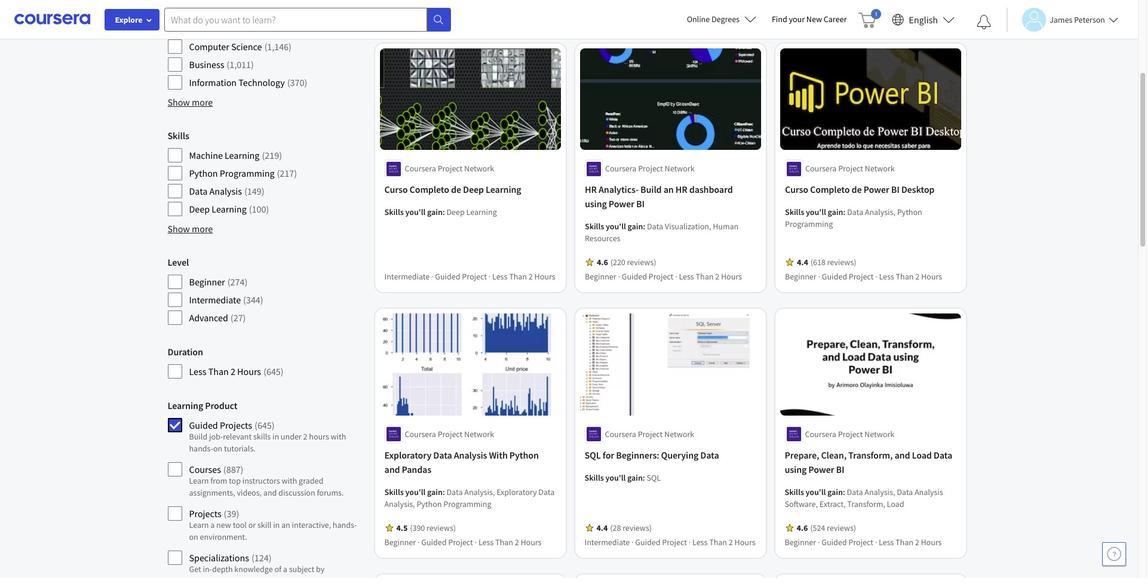 Task type: describe. For each thing, give the bounding box(es) containing it.
information
[[189, 77, 237, 88]]

coursera project network for querying
[[605, 429, 695, 440]]

2 horizontal spatial bi
[[891, 184, 900, 196]]

reviews) for data
[[427, 523, 456, 534]]

39
[[227, 508, 236, 520]]

reviews) for for
[[623, 523, 652, 534]]

: down curso completo de deep learning
[[443, 207, 445, 218]]

data analysis, exploratory data analysis, python programming
[[385, 487, 555, 510]]

business
[[189, 59, 224, 71]]

instructors
[[243, 476, 280, 487]]

programming inside "data analysis, exploratory data analysis, python programming"
[[444, 499, 492, 510]]

less for curso completo de power bi desktop
[[879, 272, 894, 282]]

graded
[[299, 476, 324, 487]]

more for deep
[[192, 223, 213, 235]]

curso completo de power bi desktop link
[[785, 183, 957, 197]]

de for power
[[852, 184, 862, 196]]

completing
[[189, 576, 229, 579]]

explore
[[115, 14, 143, 25]]

you'll for exploratory data analysis with python and pandas
[[406, 487, 426, 498]]

or
[[249, 520, 256, 531]]

show more for information technology ( 370 )
[[168, 96, 213, 108]]

human
[[713, 221, 739, 232]]

new
[[216, 520, 231, 531]]

build job-relevant skills in under 2 hours with hands-on tutorials.
[[189, 432, 346, 454]]

build inside hr analytics- build an hr dashboard using power bi
[[641, 184, 662, 196]]

job-
[[209, 432, 223, 442]]

desktop
[[902, 184, 935, 196]]

an inside learn a new tool or skill in an interactive, hands- on environment.
[[282, 520, 290, 531]]

0 vertical spatial of
[[275, 564, 282, 575]]

projects ( 39 )
[[189, 508, 239, 520]]

124
[[255, 552, 269, 564]]

advanced ( 27 )
[[189, 312, 246, 324]]

1 horizontal spatial intermediate
[[385, 272, 430, 282]]

1 vertical spatial of
[[258, 576, 265, 579]]

) inside duration "group"
[[281, 366, 284, 378]]

bi for prepare, clean, transform, and load data using power bi
[[837, 464, 845, 476]]

videos,
[[237, 488, 262, 499]]

analysis, for and
[[865, 487, 896, 498]]

: for curso completo de power bi desktop
[[843, 207, 846, 218]]

computer
[[189, 41, 229, 53]]

resources
[[585, 233, 621, 244]]

beginner · guided project · less than 2 hours for de
[[785, 272, 942, 282]]

curso for curso completo de deep learning
[[385, 184, 408, 196]]

data science ( 645 )
[[189, 23, 263, 35]]

645 inside duration "group"
[[267, 366, 281, 378]]

and inside exploratory data analysis with python and pandas
[[385, 464, 400, 476]]

science for computer science ( 1,146 )
[[231, 41, 262, 53]]

in-
[[203, 564, 212, 575]]

2 vertical spatial projects
[[189, 508, 222, 520]]

and inside 'get in-depth knowledge of a subject by completing a series of courses and projects.'
[[295, 576, 309, 579]]

4.4 (28 reviews)
[[597, 523, 652, 534]]

business ( 1,011 )
[[189, 59, 254, 71]]

visualization,
[[665, 221, 711, 232]]

sql for beginners: querying data link
[[585, 448, 757, 463]]

completo for power
[[810, 184, 850, 196]]

james
[[1050, 14, 1073, 25]]

less for exploratory data analysis with python and pandas
[[479, 537, 494, 548]]

guided inside learning product 'group'
[[189, 420, 218, 432]]

using for prepare,
[[785, 464, 807, 476]]

gain for prepare, clean, transform, and load data using power bi
[[828, 487, 843, 498]]

de for deep
[[451, 184, 461, 196]]

show more for deep learning ( 100 )
[[168, 223, 213, 235]]

beginner for exploratory data analysis with python and pandas
[[385, 537, 416, 548]]

exploratory data analysis with python and pandas link
[[385, 448, 556, 477]]

python programming ( 217 )
[[189, 167, 297, 179]]

sql for beginners: querying data
[[585, 449, 720, 461]]

4.4 for curso
[[797, 257, 808, 268]]

projects for guided projects
[[480, 13, 508, 24]]

top
[[229, 476, 241, 487]]

data analysis, data analysis software, extract, transform, load
[[785, 487, 944, 510]]

duration
[[168, 346, 203, 358]]

exploratory inside "data analysis, exploratory data analysis, python programming"
[[497, 487, 537, 498]]

skills you'll gain : for data
[[385, 487, 447, 498]]

specializations
[[189, 552, 249, 564]]

show for deep learning
[[168, 223, 190, 235]]

your
[[789, 14, 805, 25]]

find your new career
[[772, 14, 847, 25]]

from
[[211, 476, 227, 487]]

network for with
[[465, 429, 494, 440]]

specializations ( 124 )
[[189, 552, 272, 564]]

less for hr analytics- build an hr dashboard using power bi
[[679, 272, 694, 282]]

1 horizontal spatial intermediate · guided project · less than 2 hours
[[585, 537, 756, 548]]

prepare,
[[785, 449, 820, 461]]

and inside prepare, clean, transform, and load data using power bi
[[895, 449, 911, 461]]

data inside subject group
[[189, 23, 208, 35]]

219
[[265, 149, 279, 161]]

learning inside "link"
[[486, 184, 522, 196]]

beginner inside level group
[[189, 276, 225, 288]]

python inside exploratory data analysis with python and pandas
[[510, 449, 539, 461]]

environment.
[[200, 532, 247, 543]]

bi for hr analytics- build an hr dashboard using power bi
[[636, 198, 645, 210]]

4.4 (618 reviews)
[[797, 257, 857, 268]]

james peterson
[[1050, 14, 1106, 25]]

career
[[824, 14, 847, 25]]

new
[[807, 14, 823, 25]]

(524
[[811, 523, 826, 534]]

100
[[252, 203, 266, 215]]

relevant
[[223, 432, 252, 442]]

less than 2 hours ( 645 )
[[189, 366, 284, 378]]

(28
[[610, 523, 621, 534]]

peterson
[[1075, 14, 1106, 25]]

analysis inside exploratory data analysis with python and pandas
[[454, 449, 487, 461]]

you'll down curso completo de deep learning
[[406, 207, 426, 218]]

curso for curso completo de power bi desktop
[[785, 184, 809, 196]]

reviews) for completo
[[827, 257, 857, 268]]

software,
[[785, 499, 818, 510]]

27
[[234, 312, 243, 324]]

887
[[226, 464, 241, 476]]

hands- for guided projects ( 645 )
[[189, 444, 213, 454]]

learn for projects ( 39 )
[[189, 520, 209, 531]]

deep inside skills group
[[189, 203, 210, 215]]

4.6 for hr analytics- build an hr dashboard using power bi
[[597, 257, 608, 268]]

skills you'll gain : deep learning
[[385, 207, 497, 218]]

coursera for curso completo de deep learning
[[405, 163, 436, 174]]

645 for data science ( 645 )
[[246, 23, 260, 35]]

you'll down the for
[[606, 473, 626, 484]]

beginner for curso completo de power bi desktop
[[785, 272, 817, 282]]

skills inside group
[[168, 130, 189, 142]]

coursera image
[[14, 10, 90, 29]]

tutorials.
[[224, 444, 256, 454]]

intermediate inside level group
[[189, 294, 241, 306]]

2 horizontal spatial intermediate
[[585, 537, 630, 548]]

prepare, clean, transform, and load data using power bi link
[[785, 448, 957, 477]]

( inside duration "group"
[[264, 366, 267, 378]]

: for exploratory data analysis with python and pandas
[[443, 487, 445, 498]]

explore button
[[105, 9, 160, 30]]

coursera project network for power
[[806, 163, 895, 174]]

0 horizontal spatial sql
[[585, 449, 601, 461]]

load inside data analysis, data analysis software, extract, transform, load
[[887, 499, 905, 510]]

subject
[[289, 564, 315, 575]]

projects.
[[311, 576, 341, 579]]

beginner for prepare, clean, transform, and load data using power bi
[[785, 537, 817, 548]]

depth
[[212, 564, 233, 575]]

using for hr
[[585, 198, 607, 210]]

degrees
[[712, 14, 740, 25]]

learn for courses ( 887 )
[[189, 476, 209, 487]]

hr analytics- build an hr dashboard using power bi link
[[585, 183, 757, 211]]

beginner ( 274 )
[[189, 276, 248, 288]]

data inside skills group
[[189, 185, 208, 197]]

guided projects ( 645 )
[[189, 420, 275, 432]]

deep learning ( 100 )
[[189, 203, 269, 215]]

curso completo de deep learning link
[[385, 183, 556, 197]]

shopping cart: 1 item image
[[859, 9, 882, 28]]

english button
[[888, 0, 960, 39]]

: down beginners:
[[643, 473, 645, 484]]

show for information technology
[[168, 96, 190, 108]]

find your new career link
[[766, 12, 853, 27]]

in inside build job-relevant skills in under 2 hours with hands-on tutorials.
[[273, 432, 279, 442]]

guided projects button
[[445, 9, 525, 28]]

transform, inside prepare, clean, transform, and load data using power bi
[[849, 449, 893, 461]]

analysis, for with
[[465, 487, 495, 498]]



Task type: vqa. For each thing, say whether or not it's contained in the screenshot.
bottom establish
no



Task type: locate. For each thing, give the bounding box(es) containing it.
gain for exploratory data analysis with python and pandas
[[427, 487, 443, 498]]

network up curso completo de power bi desktop link
[[865, 163, 895, 174]]

0 horizontal spatial completo
[[410, 184, 450, 196]]

python inside "data analysis, python programming"
[[897, 207, 923, 218]]

coursera project network for deep
[[405, 163, 494, 174]]

0 horizontal spatial programming
[[220, 167, 275, 179]]

completo up "data analysis, python programming"
[[810, 184, 850, 196]]

1 vertical spatial hands-
[[333, 520, 357, 531]]

analysis, up 4.5
[[385, 499, 415, 510]]

gain for curso completo de power bi desktop
[[828, 207, 843, 218]]

1 vertical spatial show more
[[168, 223, 213, 235]]

coursera for sql for beginners: querying data
[[605, 429, 637, 440]]

: down hr analytics- build an hr dashboard using power bi
[[643, 221, 645, 232]]

learning product group
[[168, 399, 363, 579]]

(618
[[811, 257, 826, 268]]

curso completo de power bi desktop
[[785, 184, 935, 196]]

skills you'll gain : down curso completo de power bi desktop
[[785, 207, 847, 218]]

0 vertical spatial using
[[585, 198, 607, 210]]

coursera
[[405, 163, 436, 174], [605, 163, 637, 174], [806, 163, 837, 174], [405, 429, 436, 440], [605, 429, 637, 440], [806, 429, 837, 440]]

with up "discussion"
[[282, 476, 297, 487]]

python down desktop
[[897, 207, 923, 218]]

hands- for projects ( 39 )
[[333, 520, 357, 531]]

with right hours
[[331, 432, 346, 442]]

1 vertical spatial 4.6
[[797, 523, 808, 534]]

1 horizontal spatial curso
[[785, 184, 809, 196]]

1 vertical spatial sql
[[647, 473, 661, 484]]

using inside hr analytics- build an hr dashboard using power bi
[[585, 198, 607, 210]]

power inside curso completo de power bi desktop link
[[864, 184, 890, 196]]

power inside prepare, clean, transform, and load data using power bi
[[809, 464, 835, 476]]

4.6 for prepare, clean, transform, and load data using power bi
[[797, 523, 808, 534]]

hours for hr analytics- build an hr dashboard using power bi
[[721, 272, 742, 282]]

show more button down information
[[168, 95, 213, 109]]

4.5
[[397, 523, 408, 534]]

beginner · guided project · less than 2 hours for analysis
[[385, 537, 542, 548]]

1 vertical spatial transform,
[[848, 499, 886, 510]]

you'll up "resources"
[[606, 221, 626, 232]]

and left pandas
[[385, 464, 400, 476]]

0 vertical spatial 4.6
[[597, 257, 608, 268]]

completo for deep
[[410, 184, 450, 196]]

querying
[[662, 449, 699, 461]]

for
[[603, 449, 615, 461]]

load inside prepare, clean, transform, and load data using power bi
[[913, 449, 932, 461]]

you'll for hr analytics- build an hr dashboard using power bi
[[606, 221, 626, 232]]

build
[[641, 184, 662, 196], [189, 432, 208, 442]]

1 vertical spatial on
[[189, 532, 198, 543]]

1 horizontal spatial hands-
[[333, 520, 357, 531]]

subject group
[[168, 2, 363, 90]]

coursera for prepare, clean, transform, and load data using power bi
[[806, 429, 837, 440]]

analysis, down curso completo de power bi desktop link
[[865, 207, 896, 218]]

1 show more button from the top
[[168, 95, 213, 109]]

network for and
[[865, 429, 895, 440]]

exploratory data analysis with python and pandas
[[385, 449, 539, 476]]

completo inside curso completo de power bi desktop link
[[810, 184, 850, 196]]

1 horizontal spatial load
[[913, 449, 932, 461]]

projects for guided projects ( 645 )
[[220, 420, 252, 432]]

1 vertical spatial more
[[192, 223, 213, 235]]

beginner down the "(524"
[[785, 537, 817, 548]]

programming inside skills group
[[220, 167, 275, 179]]

1 vertical spatial load
[[887, 499, 905, 510]]

beginner for hr analytics- build an hr dashboard using power bi
[[585, 272, 616, 282]]

learn from top instructors with graded assignments, videos, and discussion forums.
[[189, 476, 344, 499]]

level
[[168, 256, 189, 268]]

4.4 left (28
[[597, 523, 608, 534]]

4.4
[[797, 257, 808, 268], [597, 523, 608, 534]]

an inside hr analytics- build an hr dashboard using power bi
[[664, 184, 674, 196]]

data inside exploratory data analysis with python and pandas
[[434, 449, 452, 461]]

1 vertical spatial 645
[[267, 366, 281, 378]]

coursera project network up sql for beginners: querying data
[[605, 429, 695, 440]]

using
[[585, 198, 607, 210], [785, 464, 807, 476]]

in right skills
[[273, 432, 279, 442]]

(220
[[610, 257, 625, 268]]

1 horizontal spatial on
[[213, 444, 223, 454]]

python inside "data analysis, exploratory data analysis, python programming"
[[417, 499, 442, 510]]

intermediate ( 344 )
[[189, 294, 263, 306]]

coursera up the for
[[605, 429, 637, 440]]

more for information
[[192, 96, 213, 108]]

an right skill
[[282, 520, 290, 531]]

: for hr analytics- build an hr dashboard using power bi
[[643, 221, 645, 232]]

0 horizontal spatial of
[[258, 576, 265, 579]]

0 vertical spatial build
[[641, 184, 662, 196]]

programming inside "data analysis, python programming"
[[785, 219, 833, 230]]

1 vertical spatial an
[[282, 520, 290, 531]]

skills you'll gain : sql
[[585, 473, 661, 484]]

645 inside subject group
[[246, 23, 260, 35]]

0 horizontal spatial exploratory
[[385, 449, 432, 461]]

1 horizontal spatial programming
[[444, 499, 492, 510]]

0 vertical spatial 4.4
[[797, 257, 808, 268]]

1 vertical spatial show more button
[[168, 222, 213, 236]]

1 vertical spatial projects
[[220, 420, 252, 432]]

courses
[[267, 576, 294, 579]]

analysis inside skills group
[[210, 185, 242, 197]]

intermediate
[[385, 272, 430, 282], [189, 294, 241, 306], [585, 537, 630, 548]]

than for exploratory data analysis with python and pandas
[[496, 537, 513, 548]]

coursera project network for an
[[605, 163, 695, 174]]

1 horizontal spatial completo
[[810, 184, 850, 196]]

show more up level
[[168, 223, 213, 235]]

hours
[[309, 432, 329, 442]]

you'll down curso completo de power bi desktop
[[806, 207, 826, 218]]

less for sql for beginners: querying data
[[693, 537, 708, 548]]

sql
[[585, 449, 601, 461], [647, 473, 661, 484]]

2 inside build job-relevant skills in under 2 hours with hands-on tutorials.
[[303, 432, 308, 442]]

data inside "data analysis, python programming"
[[847, 207, 864, 218]]

computer science ( 1,146 )
[[189, 41, 292, 53]]

than for curso completo de power bi desktop
[[896, 272, 914, 282]]

1 horizontal spatial using
[[785, 464, 807, 476]]

sql down sql for beginners: querying data
[[647, 473, 661, 484]]

1 show from the top
[[168, 96, 190, 108]]

0 horizontal spatial de
[[451, 184, 461, 196]]

0 horizontal spatial an
[[282, 520, 290, 531]]

0 vertical spatial intermediate
[[385, 272, 430, 282]]

0 vertical spatial load
[[913, 449, 932, 461]]

less for prepare, clean, transform, and load data using power bi
[[879, 537, 894, 548]]

coursera project network up clean,
[[806, 429, 895, 440]]

completo inside curso completo de deep learning "link"
[[410, 184, 450, 196]]

1 vertical spatial learn
[[189, 520, 209, 531]]

coursera up clean,
[[806, 429, 837, 440]]

645 inside learning product 'group'
[[258, 420, 272, 432]]

a down depth
[[231, 576, 235, 579]]

(
[[243, 23, 246, 35], [264, 41, 267, 53], [227, 59, 230, 71], [287, 77, 290, 88], [262, 149, 265, 161], [277, 167, 280, 179], [244, 185, 247, 197], [249, 203, 252, 215], [228, 276, 230, 288], [243, 294, 246, 306], [231, 312, 234, 324], [264, 366, 267, 378], [255, 420, 258, 432], [223, 464, 226, 476], [224, 508, 227, 520], [252, 552, 255, 564]]

guided inside guided projects button
[[453, 13, 478, 24]]

transform, right clean,
[[849, 449, 893, 461]]

show more button
[[168, 95, 213, 109], [168, 222, 213, 236]]

0 horizontal spatial analysis
[[210, 185, 242, 197]]

2 horizontal spatial analysis
[[915, 487, 944, 498]]

gain up 4.6 (220 reviews)
[[628, 221, 643, 232]]

0 horizontal spatial load
[[887, 499, 905, 510]]

duration group
[[168, 345, 363, 380]]

2 vertical spatial analysis
[[915, 487, 944, 498]]

projects inside guided projects button
[[480, 13, 508, 24]]

0 vertical spatial more
[[192, 96, 213, 108]]

1 horizontal spatial exploratory
[[497, 487, 537, 498]]

0 vertical spatial bi
[[891, 184, 900, 196]]

de inside "link"
[[451, 184, 461, 196]]

de up skills you'll gain : deep learning on the top of the page
[[451, 184, 461, 196]]

machine
[[189, 149, 223, 161]]

2 horizontal spatial power
[[864, 184, 890, 196]]

sql left the for
[[585, 449, 601, 461]]

1 vertical spatial intermediate
[[189, 294, 241, 306]]

1 vertical spatial intermediate · guided project · less than 2 hours
[[585, 537, 756, 548]]

online degrees button
[[678, 6, 766, 32]]

1 vertical spatial power
[[609, 198, 635, 210]]

transform, inside data analysis, data analysis software, extract, transform, load
[[848, 499, 886, 510]]

and down instructors
[[264, 488, 277, 499]]

0 vertical spatial with
[[331, 432, 346, 442]]

more down deep learning ( 100 )
[[192, 223, 213, 235]]

0 vertical spatial an
[[664, 184, 674, 196]]

4.4 for sql
[[597, 523, 608, 534]]

show notifications image
[[977, 15, 992, 29]]

a up courses
[[283, 564, 288, 575]]

beginner down 4.5
[[385, 537, 416, 548]]

python up 4.5 (390 reviews)
[[417, 499, 442, 510]]

bi down analytics-
[[636, 198, 645, 210]]

1 learn from the top
[[189, 476, 209, 487]]

using inside prepare, clean, transform, and load data using power bi
[[785, 464, 807, 476]]

analysis
[[210, 185, 242, 197], [454, 449, 487, 461], [915, 487, 944, 498]]

2 vertical spatial bi
[[837, 464, 845, 476]]

network up the querying
[[665, 429, 695, 440]]

2 inside duration "group"
[[231, 366, 235, 378]]

beginner up intermediate ( 344 )
[[189, 276, 225, 288]]

0 vertical spatial transform,
[[849, 449, 893, 461]]

of
[[275, 564, 282, 575], [258, 576, 265, 579]]

0 horizontal spatial intermediate · guided project · less than 2 hours
[[385, 272, 556, 282]]

hr left dashboard
[[676, 184, 688, 196]]

beginners:
[[617, 449, 660, 461]]

python down machine
[[189, 167, 218, 179]]

network for power
[[865, 163, 895, 174]]

1,146
[[267, 41, 289, 53]]

on left environment.
[[189, 532, 198, 543]]

skills you'll gain : for completo
[[785, 207, 847, 218]]

0 vertical spatial hands-
[[189, 444, 213, 454]]

coursera project network for and
[[806, 429, 895, 440]]

0 horizontal spatial with
[[282, 476, 297, 487]]

learn a new tool or skill in an interactive, hands- on environment.
[[189, 520, 357, 543]]

2 de from the left
[[852, 184, 862, 196]]

with inside build job-relevant skills in under 2 hours with hands-on tutorials.
[[331, 432, 346, 442]]

power inside hr analytics- build an hr dashboard using power bi
[[609, 198, 635, 210]]

4.6 (524 reviews)
[[797, 523, 857, 534]]

level group
[[168, 255, 363, 326]]

learn up assignments,
[[189, 476, 209, 487]]

reviews) right the "(524"
[[827, 523, 857, 534]]

0 horizontal spatial hands-
[[189, 444, 213, 454]]

an up the visualization,
[[664, 184, 674, 196]]

beginner down (220
[[585, 272, 616, 282]]

with
[[331, 432, 346, 442], [282, 476, 297, 487]]

skills you'll gain : up "resources"
[[585, 221, 647, 232]]

coursera project network up curso completo de power bi desktop
[[806, 163, 895, 174]]

0 vertical spatial show more button
[[168, 95, 213, 109]]

coursera project network up exploratory data analysis with python and pandas
[[405, 429, 494, 440]]

coursera for exploratory data analysis with python and pandas
[[405, 429, 436, 440]]

coursera up pandas
[[405, 429, 436, 440]]

courses ( 887 )
[[189, 464, 244, 476]]

learn inside learn a new tool or skill in an interactive, hands- on environment.
[[189, 520, 209, 531]]

of up courses
[[275, 564, 282, 575]]

0 horizontal spatial 4.4
[[597, 523, 608, 534]]

1 vertical spatial bi
[[636, 198, 645, 210]]

tool
[[233, 520, 247, 531]]

a left new at bottom left
[[211, 520, 215, 531]]

james peterson button
[[1007, 7, 1119, 31]]

beginner · guided project · less than 2 hours for transform,
[[785, 537, 942, 548]]

dashboard
[[689, 184, 733, 196]]

data inside "button"
[[378, 13, 394, 24]]

: for prepare, clean, transform, and load data using power bi
[[843, 487, 846, 498]]

data inside data visualization, human resources
[[647, 221, 663, 232]]

gain down curso completo de power bi desktop
[[828, 207, 843, 218]]

analysis inside data analysis, data analysis software, extract, transform, load
[[915, 487, 944, 498]]

4.6 left (220
[[597, 257, 608, 268]]

None search field
[[164, 7, 451, 31]]

less inside duration "group"
[[189, 366, 207, 378]]

learning inside 'group'
[[168, 400, 203, 412]]

under
[[281, 432, 302, 442]]

2 vertical spatial intermediate
[[585, 537, 630, 548]]

217
[[280, 167, 294, 179]]

1 vertical spatial using
[[785, 464, 807, 476]]

and
[[895, 449, 911, 461], [385, 464, 400, 476], [264, 488, 277, 499], [295, 576, 309, 579]]

on for guided
[[213, 444, 223, 454]]

1 curso from the left
[[385, 184, 408, 196]]

analysis, for power
[[865, 207, 896, 218]]

1 vertical spatial show
[[168, 223, 190, 235]]

and inside learn from top instructors with graded assignments, videos, and discussion forums.
[[264, 488, 277, 499]]

than for prepare, clean, transform, and load data using power bi
[[896, 537, 914, 548]]

1 horizontal spatial a
[[231, 576, 235, 579]]

0 vertical spatial show more
[[168, 96, 213, 108]]

hours for curso completo de power bi desktop
[[921, 272, 942, 282]]

deep up skills you'll gain : deep learning on the top of the page
[[463, 184, 484, 196]]

1 horizontal spatial 4.6
[[797, 523, 808, 534]]

hours for sql for beginners: querying data
[[735, 537, 756, 548]]

analysis, inside data analysis, data analysis software, extract, transform, load
[[865, 487, 896, 498]]

than for sql for beginners: querying data
[[710, 537, 728, 548]]

1 vertical spatial analysis
[[454, 449, 487, 461]]

2 hr from the left
[[676, 184, 688, 196]]

python inside skills group
[[189, 167, 218, 179]]

0 horizontal spatial hr
[[585, 184, 597, 196]]

4.6 left the "(524"
[[797, 523, 808, 534]]

2 learn from the top
[[189, 520, 209, 531]]

gain down beginners:
[[628, 473, 643, 484]]

network for an
[[665, 163, 695, 174]]

What do you want to learn? text field
[[164, 7, 427, 31]]

data science button
[[370, 9, 440, 28]]

deep inside curso completo de deep learning "link"
[[463, 184, 484, 196]]

science inside "button"
[[396, 13, 423, 24]]

0 horizontal spatial a
[[211, 520, 215, 531]]

1 horizontal spatial an
[[664, 184, 674, 196]]

get in-depth knowledge of a subject by completing a series of courses and projects.
[[189, 564, 341, 579]]

0 horizontal spatial 4.6
[[597, 257, 608, 268]]

(390
[[410, 523, 425, 534]]

hands- inside learn a new tool or skill in an interactive, hands- on environment.
[[333, 520, 357, 531]]

coursera up analytics-
[[605, 163, 637, 174]]

help center image
[[1108, 548, 1122, 562]]

exploratory inside exploratory data analysis with python and pandas
[[385, 449, 432, 461]]

bi inside hr analytics- build an hr dashboard using power bi
[[636, 198, 645, 210]]

274
[[230, 276, 245, 288]]

on
[[213, 444, 223, 454], [189, 532, 198, 543]]

1 vertical spatial exploratory
[[497, 487, 537, 498]]

0 vertical spatial exploratory
[[385, 449, 432, 461]]

network up curso completo de deep learning "link"
[[465, 163, 494, 174]]

clean,
[[822, 449, 847, 461]]

1 horizontal spatial power
[[809, 464, 835, 476]]

on inside learn a new tool or skill in an interactive, hands- on environment.
[[189, 532, 198, 543]]

1 horizontal spatial of
[[275, 564, 282, 575]]

intermediate · guided project · less than 2 hours
[[385, 272, 556, 282], [585, 537, 756, 548]]

hours inside duration "group"
[[237, 366, 261, 378]]

english
[[909, 13, 939, 25]]

coursera for hr analytics- build an hr dashboard using power bi
[[605, 163, 637, 174]]

coursera up curso completo de deep learning
[[405, 163, 436, 174]]

a inside learn a new tool or skill in an interactive, hands- on environment.
[[211, 520, 215, 531]]

0 vertical spatial learn
[[189, 476, 209, 487]]

reviews) for clean,
[[827, 523, 857, 534]]

data analysis ( 149 )
[[189, 185, 265, 197]]

2 show more from the top
[[168, 223, 213, 235]]

reviews) right (220
[[627, 257, 656, 268]]

assignments,
[[189, 488, 235, 499]]

data analysis, python programming
[[785, 207, 923, 230]]

you'll down pandas
[[406, 487, 426, 498]]

python right with
[[510, 449, 539, 461]]

bi down clean,
[[837, 464, 845, 476]]

1 hr from the left
[[585, 184, 597, 196]]

a
[[211, 520, 215, 531], [283, 564, 288, 575], [231, 576, 235, 579]]

programming down exploratory data analysis with python and pandas link
[[444, 499, 492, 510]]

1 vertical spatial in
[[273, 520, 280, 531]]

extract,
[[820, 499, 846, 510]]

power for prepare, clean, transform, and load data using power bi
[[809, 464, 835, 476]]

0 vertical spatial sql
[[585, 449, 601, 461]]

:
[[443, 207, 445, 218], [843, 207, 846, 218], [643, 221, 645, 232], [643, 473, 645, 484], [443, 487, 445, 498], [843, 487, 846, 498]]

1 horizontal spatial de
[[852, 184, 862, 196]]

2 show from the top
[[168, 223, 190, 235]]

on for projects
[[189, 532, 198, 543]]

1 horizontal spatial sql
[[647, 473, 661, 484]]

programming up (618
[[785, 219, 833, 230]]

series
[[236, 576, 257, 579]]

with inside learn from top instructors with graded assignments, videos, and discussion forums.
[[282, 476, 297, 487]]

more down information
[[192, 96, 213, 108]]

hands- inside build job-relevant skills in under 2 hours with hands-on tutorials.
[[189, 444, 213, 454]]

coursera up curso completo de power bi desktop
[[806, 163, 837, 174]]

technology
[[239, 77, 285, 88]]

with
[[489, 449, 508, 461]]

subject
[[168, 3, 198, 15]]

coursera project network up curso completo de deep learning
[[405, 163, 494, 174]]

using down prepare,
[[785, 464, 807, 476]]

0 horizontal spatial intermediate
[[189, 294, 241, 306]]

information technology ( 370 )
[[189, 77, 307, 88]]

645
[[246, 23, 260, 35], [267, 366, 281, 378], [258, 420, 272, 432]]

hr analytics- build an hr dashboard using power bi
[[585, 184, 733, 210]]

power down analytics-
[[609, 198, 635, 210]]

skills you'll gain : down pandas
[[385, 487, 447, 498]]

analysis, down prepare, clean, transform, and load data using power bi link
[[865, 487, 896, 498]]

data science
[[378, 13, 423, 24]]

gain for hr analytics- build an hr dashboard using power bi
[[628, 221, 643, 232]]

0 vertical spatial on
[[213, 444, 223, 454]]

in right skill
[[273, 520, 280, 531]]

1 completo from the left
[[410, 184, 450, 196]]

skills you'll gain : for analytics-
[[585, 221, 647, 232]]

1 more from the top
[[192, 96, 213, 108]]

hours for exploratory data analysis with python and pandas
[[521, 537, 542, 548]]

than for hr analytics- build an hr dashboard using power bi
[[696, 272, 714, 282]]

0 vertical spatial projects
[[480, 13, 508, 24]]

beginner · guided project · less than 2 hours down 4.6 (524 reviews)
[[785, 537, 942, 548]]

show down information
[[168, 96, 190, 108]]

on inside build job-relevant skills in under 2 hours with hands-on tutorials.
[[213, 444, 223, 454]]

1 show more from the top
[[168, 96, 213, 108]]

0 horizontal spatial curso
[[385, 184, 408, 196]]

0 horizontal spatial power
[[609, 198, 635, 210]]

reviews) for analytics-
[[627, 257, 656, 268]]

skills you'll gain : for clean,
[[785, 487, 847, 498]]

completo up skills you'll gain : deep learning on the top of the page
[[410, 184, 450, 196]]

1 horizontal spatial 4.4
[[797, 257, 808, 268]]

science for data science ( 645 )
[[210, 23, 240, 35]]

skills group
[[168, 129, 363, 217]]

hr
[[585, 184, 597, 196], [676, 184, 688, 196]]

exploratory down with
[[497, 487, 537, 498]]

you'll up the software,
[[806, 487, 826, 498]]

1 horizontal spatial with
[[331, 432, 346, 442]]

in inside learn a new tool or skill in an interactive, hands- on environment.
[[273, 520, 280, 531]]

pandas
[[402, 464, 432, 476]]

curso inside curso completo de deep learning "link"
[[385, 184, 408, 196]]

: down exploratory data analysis with python and pandas
[[443, 487, 445, 498]]

on down job-
[[213, 444, 223, 454]]

0 horizontal spatial using
[[585, 198, 607, 210]]

reviews) right (390
[[427, 523, 456, 534]]

network for deep
[[465, 163, 494, 174]]

you'll for curso completo de power bi desktop
[[806, 207, 826, 218]]

show more button for deep
[[168, 222, 213, 236]]

1 vertical spatial a
[[283, 564, 288, 575]]

hands- down job-
[[189, 444, 213, 454]]

analytics-
[[599, 184, 639, 196]]

2 completo from the left
[[810, 184, 850, 196]]

show more button for information
[[168, 95, 213, 109]]

data
[[378, 13, 394, 24], [189, 23, 208, 35], [189, 185, 208, 197], [847, 207, 864, 218], [647, 221, 663, 232], [434, 449, 452, 461], [701, 449, 720, 461], [934, 449, 953, 461], [447, 487, 463, 498], [539, 487, 555, 498], [847, 487, 864, 498], [897, 487, 914, 498]]

bi inside prepare, clean, transform, and load data using power bi
[[837, 464, 845, 476]]

deep down data analysis ( 149 )
[[189, 203, 210, 215]]

4.6 (220 reviews)
[[597, 257, 656, 268]]

1 de from the left
[[451, 184, 461, 196]]

·
[[432, 272, 434, 282], [489, 272, 491, 282], [618, 272, 620, 282], [675, 272, 677, 282], [818, 272, 820, 282], [876, 272, 878, 282], [418, 537, 420, 548], [475, 537, 477, 548], [632, 537, 634, 548], [689, 537, 691, 548], [818, 537, 820, 548], [876, 537, 878, 548]]

149
[[247, 185, 262, 197]]

gain down curso completo de deep learning
[[427, 207, 443, 218]]

knowledge
[[235, 564, 273, 575]]

0 vertical spatial programming
[[220, 167, 275, 179]]

2 more from the top
[[192, 223, 213, 235]]

curso inside curso completo de power bi desktop link
[[785, 184, 809, 196]]

0 horizontal spatial build
[[189, 432, 208, 442]]

0 horizontal spatial bi
[[636, 198, 645, 210]]

beginner · guided project · less than 2 hours for build
[[585, 272, 742, 282]]

1 vertical spatial programming
[[785, 219, 833, 230]]

: down curso completo de power bi desktop
[[843, 207, 846, 218]]

0 vertical spatial 645
[[246, 23, 260, 35]]

machine learning ( 219 )
[[189, 149, 282, 161]]

deep down curso completo de deep learning
[[447, 207, 465, 218]]

network up with
[[465, 429, 494, 440]]

power down clean,
[[809, 464, 835, 476]]

coursera for curso completo de power bi desktop
[[806, 163, 837, 174]]

2 vertical spatial power
[[809, 464, 835, 476]]

science for data science
[[396, 13, 423, 24]]

network
[[465, 163, 494, 174], [665, 163, 695, 174], [865, 163, 895, 174], [465, 429, 494, 440], [665, 429, 695, 440], [865, 429, 895, 440]]

hours for prepare, clean, transform, and load data using power bi
[[921, 537, 942, 548]]

data inside prepare, clean, transform, and load data using power bi
[[934, 449, 953, 461]]

power for hr analytics- build an hr dashboard using power bi
[[609, 198, 635, 210]]

bi left desktop
[[891, 184, 900, 196]]

analysis, inside "data analysis, python programming"
[[865, 207, 896, 218]]

you'll for prepare, clean, transform, and load data using power bi
[[806, 487, 826, 498]]

coursera project network up hr analytics- build an hr dashboard using power bi
[[605, 163, 695, 174]]

coursera project network for with
[[405, 429, 494, 440]]

gain up extract,
[[828, 487, 843, 498]]

show more down information
[[168, 96, 213, 108]]

1 horizontal spatial bi
[[837, 464, 845, 476]]

power up "data analysis, python programming"
[[864, 184, 890, 196]]

build left job-
[[189, 432, 208, 442]]

build inside build job-relevant skills in under 2 hours with hands-on tutorials.
[[189, 432, 208, 442]]

interactive,
[[292, 520, 331, 531]]

645 for guided projects ( 645 )
[[258, 420, 272, 432]]

2 show more button from the top
[[168, 222, 213, 236]]

than inside duration "group"
[[208, 366, 229, 378]]

network for querying
[[665, 429, 695, 440]]

by
[[316, 564, 325, 575]]

0 vertical spatial analysis
[[210, 185, 242, 197]]

0 vertical spatial intermediate · guided project · less than 2 hours
[[385, 272, 556, 282]]

2 vertical spatial a
[[231, 576, 235, 579]]

2
[[529, 272, 533, 282], [715, 272, 720, 282], [916, 272, 920, 282], [231, 366, 235, 378], [303, 432, 308, 442], [515, 537, 519, 548], [729, 537, 733, 548], [916, 537, 920, 548]]

2 curso from the left
[[785, 184, 809, 196]]

beginner down (618
[[785, 272, 817, 282]]

2 vertical spatial programming
[[444, 499, 492, 510]]

beginner · guided project · less than 2 hours down 4.6 (220 reviews)
[[585, 272, 742, 282]]

gain down pandas
[[427, 487, 443, 498]]

1 vertical spatial build
[[189, 432, 208, 442]]

build right analytics-
[[641, 184, 662, 196]]

learn inside learn from top instructors with graded assignments, videos, and discussion forums.
[[189, 476, 209, 487]]

product
[[205, 400, 238, 412]]

hr left analytics-
[[585, 184, 597, 196]]



